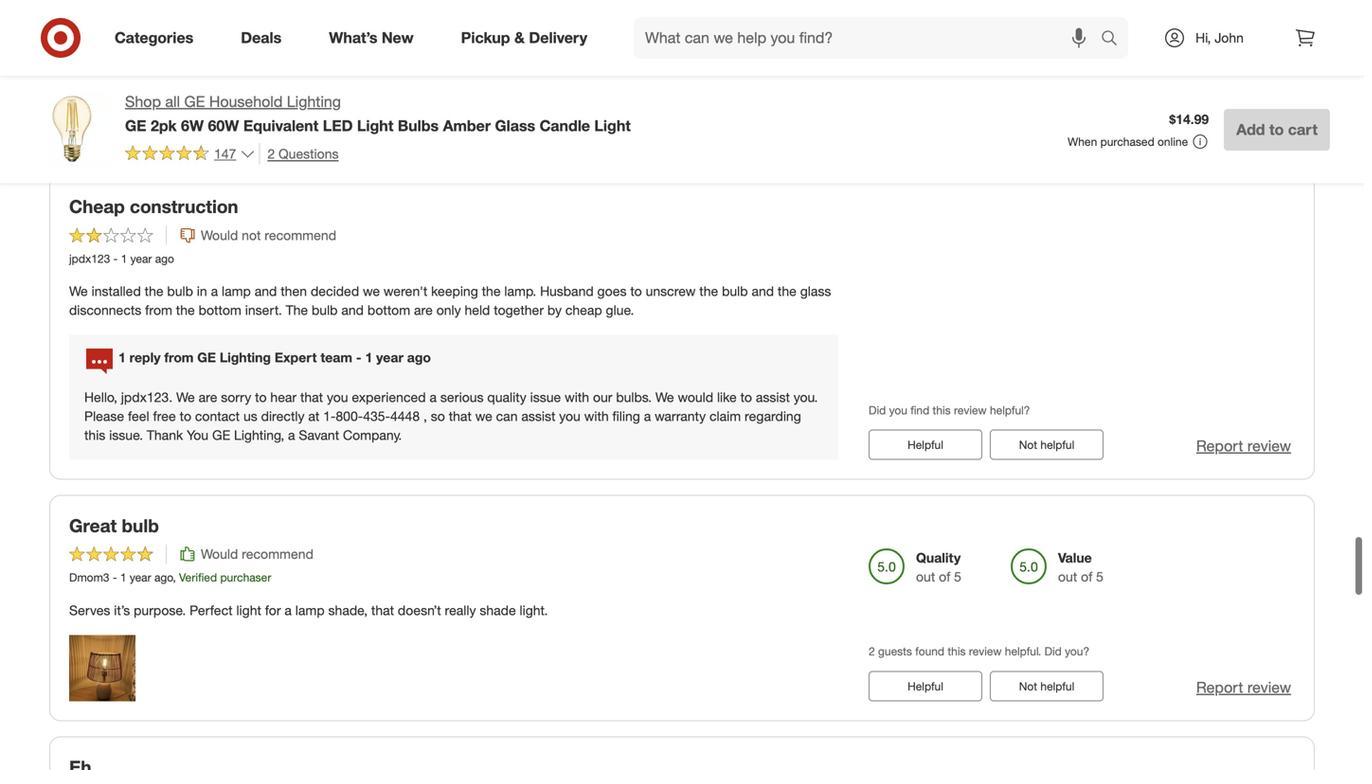 Task type: describe. For each thing, give the bounding box(es) containing it.
lamp inside we installed the bulb in a lamp and then decided we weren't keeping the lamp. husband goes to unscrew the bulb and the glass disconnects from the bottom insert. the bulb and bottom are only held together by cheap glue.
[[222, 283, 251, 299]]

pickup
[[461, 28, 510, 47]]

ge up the contact
[[197, 349, 216, 366]]

directly
[[261, 408, 305, 424]]

with
[[1189, 40, 1220, 59]]

report for would not recommend
[[1196, 437, 1243, 455]]

glue.
[[606, 302, 634, 318]]

0 vertical spatial that
[[300, 389, 323, 405]]

company.
[[343, 427, 402, 443]]

deals
[[241, 28, 282, 47]]

2 horizontal spatial you
[[889, 403, 907, 417]]

a inside we installed the bulb in a lamp and then decided we weren't keeping the lamp. husband goes to unscrew the bulb and the glass disconnects from the bottom insert. the bulb and bottom are only held together by cheap glue.
[[211, 283, 218, 299]]

1 vertical spatial -
[[356, 349, 361, 366]]

we inside hello, jpdx123. we are sorry to hear that you experienced a serious quality issue with our bulbs. we would like to assist you. please feel free to contact us directly at 1-800-435-4448 , so that we can assist you with filing a warranty claim regarding this issue. thank you ge lighting, a savant company.
[[475, 408, 492, 424]]

1 horizontal spatial you
[[559, 408, 581, 424]]

lamp.
[[504, 283, 536, 299]]

ge right all
[[184, 92, 205, 111]]

not helpful button for would not recommend
[[990, 430, 1104, 460]]

candle
[[540, 116, 590, 135]]

cheap construction
[[69, 196, 238, 218]]

bulb down decided
[[312, 302, 338, 318]]

us
[[243, 408, 257, 424]]

expert
[[275, 349, 317, 366]]

installed
[[92, 283, 141, 299]]

dmom3 - 1 year ago , verified purchaser
[[69, 570, 271, 585]]

1 vertical spatial lamp
[[295, 602, 325, 618]]

1 vertical spatial found
[[915, 644, 944, 659]]

lighting,
[[234, 427, 284, 443]]

guest review image 1 of 1, zoom in image
[[69, 635, 135, 701]]

hi,
[[1196, 29, 1211, 46]]

shop
[[125, 92, 161, 111]]

2 light from the left
[[594, 116, 631, 135]]

please
[[84, 408, 124, 424]]

not helpful for would not recommend
[[1019, 438, 1074, 452]]

value
[[1058, 550, 1092, 566]]

1 vertical spatial with
[[584, 408, 609, 424]]

in
[[197, 283, 207, 299]]

held
[[465, 302, 490, 318]]

0 horizontal spatial verified
[[179, 570, 217, 585]]

team
[[321, 349, 352, 366]]

verified purchases
[[1189, 66, 1315, 84]]

0 vertical spatial recommend
[[265, 227, 336, 243]]

lighting for ge
[[220, 349, 271, 366]]

helpful button for out of 5
[[869, 671, 982, 701]]

60w
[[208, 116, 239, 135]]

hello,
[[84, 389, 117, 405]]

year for jpdx123 - 1 year ago
[[130, 251, 152, 266]]

value out of 5
[[1058, 550, 1103, 585]]

claim
[[709, 408, 741, 424]]

savant
[[299, 427, 339, 443]]

0 vertical spatial did
[[869, 403, 886, 417]]

1 vertical spatial that
[[449, 408, 472, 424]]

Verified purchases checkbox
[[1163, 66, 1182, 85]]

serious
[[440, 389, 484, 405]]

1 bottom from the left
[[199, 302, 241, 318]]

2 bottom from the left
[[367, 302, 410, 318]]

doesn't
[[398, 602, 441, 618]]

with photos
[[1189, 40, 1271, 59]]

&
[[514, 28, 525, 47]]

purchased
[[1100, 134, 1154, 149]]

amber
[[443, 116, 491, 135]]

thank
[[147, 427, 183, 443]]

we left 118
[[589, 125, 610, 144]]

to right free
[[180, 408, 191, 424]]

report for out of 5
[[1196, 678, 1243, 697]]

report review button for would not recommend
[[1196, 435, 1291, 457]]

jpdx123 - 1 year ago
[[69, 251, 174, 266]]

matching
[[687, 125, 750, 144]]

would
[[678, 389, 713, 405]]

insert.
[[245, 302, 282, 318]]

1 up the installed
[[121, 251, 127, 266]]

online
[[1158, 134, 1188, 149]]

search
[[1092, 30, 1138, 49]]

the left the insert.
[[176, 302, 195, 318]]

this for out of 5
[[948, 644, 966, 659]]

to right like
[[740, 389, 752, 405]]

serves it's purpose. perfect light for a lamp shade, that doesn't really shade light.
[[69, 602, 548, 618]]

147
[[214, 145, 236, 162]]

0 vertical spatial assist
[[756, 389, 790, 405]]

great bulb
[[69, 515, 159, 537]]

the
[[286, 302, 308, 318]]

all
[[165, 92, 180, 111]]

keeping
[[431, 283, 478, 299]]

0 vertical spatial found
[[615, 125, 653, 144]]

then
[[281, 283, 307, 299]]

would not recommend
[[201, 227, 336, 243]]

1 right team at the top left
[[365, 349, 373, 366]]

purpose.
[[134, 602, 186, 618]]

1 reply from ge lighting expert team - 1 year ago
[[118, 349, 431, 366]]

perfect
[[190, 602, 233, 618]]

cheap
[[69, 196, 125, 218]]

equivalent
[[243, 116, 319, 135]]

1 vertical spatial ,
[[173, 570, 176, 585]]

purchases
[[1244, 66, 1315, 84]]

quality out of 5
[[916, 550, 961, 585]]

1 up it's
[[120, 570, 126, 585]]

deals link
[[225, 17, 305, 59]]

not for would not recommend
[[1019, 438, 1037, 452]]

helpful for would not recommend
[[908, 438, 943, 452]]

shop all ge household lighting ge 2pk 6w 60w equivalent led light bulbs amber glass candle light
[[125, 92, 631, 135]]

led
[[323, 116, 353, 135]]

purchaser
[[220, 570, 271, 585]]

pickup & delivery
[[461, 28, 587, 47]]

issue.
[[109, 427, 143, 443]]

experienced
[[352, 389, 426, 405]]

would for cheap construction
[[201, 227, 238, 243]]

only
[[436, 302, 461, 318]]

2 for 2 questions
[[267, 145, 275, 162]]

1 horizontal spatial verified
[[1189, 66, 1240, 84]]

we up warranty
[[655, 389, 674, 405]]

did you find this review helpful?
[[869, 403, 1030, 417]]

for
[[265, 602, 281, 618]]

can
[[496, 408, 518, 424]]

glass
[[495, 116, 535, 135]]

categories link
[[99, 17, 217, 59]]

a right filing
[[644, 408, 651, 424]]

reviews
[[754, 125, 805, 144]]

like
[[717, 389, 737, 405]]

bulb right unscrew
[[722, 283, 748, 299]]

are inside hello, jpdx123. we are sorry to hear that you experienced a serious quality issue with our bulbs. we would like to assist you. please feel free to contact us directly at 1-800-435-4448 , so that we can assist you with filing a warranty claim regarding this issue. thank you ge lighting, a savant company.
[[199, 389, 217, 405]]



Task type: locate. For each thing, give the bounding box(es) containing it.
helpful down find at the bottom of page
[[908, 438, 943, 452]]

that right shade,
[[371, 602, 394, 618]]

1 report review from the top
[[1196, 437, 1291, 455]]

0 horizontal spatial that
[[300, 389, 323, 405]]

1 horizontal spatial are
[[414, 302, 433, 318]]

ago down 'cheap construction'
[[155, 251, 174, 266]]

hear
[[270, 389, 297, 405]]

not helpful
[[1019, 438, 1074, 452], [1019, 679, 1074, 693]]

0 vertical spatial ago
[[155, 251, 174, 266]]

that down "serious"
[[449, 408, 472, 424]]

feel
[[128, 408, 149, 424]]

together
[[494, 302, 544, 318]]

1 vertical spatial ago
[[407, 349, 431, 366]]

helpful
[[1040, 438, 1074, 452], [1040, 679, 1074, 693]]

1 horizontal spatial 5
[[1096, 569, 1103, 585]]

bulbs.
[[616, 389, 652, 405]]

found left 118
[[615, 125, 653, 144]]

5 for value out of 5
[[1096, 569, 1103, 585]]

1 helpful button from the top
[[869, 430, 982, 460]]

2
[[267, 145, 275, 162], [869, 644, 875, 659]]

light right the candle
[[594, 116, 631, 135]]

2 out from the left
[[1058, 569, 1077, 585]]

1 horizontal spatial quality
[[916, 550, 961, 566]]

helpful for out of 5
[[1040, 679, 1074, 693]]

2 vertical spatial -
[[113, 570, 117, 585]]

you down issue
[[559, 408, 581, 424]]

we
[[589, 125, 610, 144], [69, 283, 88, 299], [176, 389, 195, 405], [655, 389, 674, 405]]

ago up experienced
[[407, 349, 431, 366]]

light right led at the top left of the page
[[357, 116, 394, 135]]

our
[[593, 389, 612, 405]]

not down helpful?
[[1019, 438, 1037, 452]]

0 vertical spatial not helpful button
[[990, 430, 1104, 460]]

the
[[145, 283, 163, 299], [482, 283, 501, 299], [699, 283, 718, 299], [778, 283, 796, 299], [176, 302, 195, 318]]

0 vertical spatial helpful button
[[869, 430, 982, 460]]

2 not from the top
[[1019, 679, 1037, 693]]

issue
[[530, 389, 561, 405]]

we inside we installed the bulb in a lamp and then decided we weren't keeping the lamp. husband goes to unscrew the bulb and the glass disconnects from the bottom insert. the bulb and bottom are only held together by cheap glue.
[[69, 283, 88, 299]]

0 horizontal spatial lighting
[[220, 349, 271, 366]]

cheap
[[565, 302, 602, 318]]

1 vertical spatial not helpful button
[[990, 671, 1104, 701]]

0 horizontal spatial found
[[615, 125, 653, 144]]

year for dmom3 - 1 year ago , verified purchaser
[[130, 570, 151, 585]]

0 vertical spatial lamp
[[222, 283, 251, 299]]

1 not helpful from the top
[[1019, 438, 1074, 452]]

when purchased online
[[1068, 134, 1188, 149]]

1 vertical spatial this
[[84, 427, 105, 443]]

sorry
[[221, 389, 251, 405]]

0 vertical spatial lighting
[[287, 92, 341, 111]]

out up '2 guests found this review helpful. did you?'
[[916, 569, 935, 585]]

you
[[327, 389, 348, 405], [889, 403, 907, 417], [559, 408, 581, 424]]

helpful down guests
[[908, 679, 943, 693]]

the right unscrew
[[699, 283, 718, 299]]

1 vertical spatial recommend
[[242, 546, 313, 562]]

, up purpose.
[[173, 570, 176, 585]]

year up experienced
[[376, 349, 403, 366]]

What can we help you find? suggestions appear below search field
[[634, 17, 1105, 59]]

ago
[[155, 251, 174, 266], [407, 349, 431, 366], [154, 570, 173, 585]]

from right reply
[[164, 349, 194, 366]]

from inside we installed the bulb in a lamp and then decided we weren't keeping the lamp. husband goes to unscrew the bulb and the glass disconnects from the bottom insert. the bulb and bottom are only held together by cheap glue.
[[145, 302, 172, 318]]

we inside we installed the bulb in a lamp and then decided we weren't keeping the lamp. husband goes to unscrew the bulb and the glass disconnects from the bottom insert. the bulb and bottom are only held together by cheap glue.
[[363, 283, 380, 299]]

questions
[[279, 145, 339, 162]]

1 vertical spatial not helpful
[[1019, 679, 1074, 693]]

2 report from the top
[[1196, 678, 1243, 697]]

0 horizontal spatial 2
[[267, 145, 275, 162]]

a right in
[[211, 283, 218, 299]]

0 horizontal spatial are
[[199, 389, 217, 405]]

a right for
[[285, 602, 292, 618]]

helpful for out of 5
[[908, 679, 943, 693]]

- for jpdx123 - 1 year ago
[[113, 251, 118, 266]]

- for dmom3 - 1 year ago , verified purchaser
[[113, 570, 117, 585]]

it's
[[114, 602, 130, 618]]

1 vertical spatial report review button
[[1196, 677, 1291, 698]]

ago for dmom3 - 1 year ago , verified purchaser
[[154, 570, 173, 585]]

0 vertical spatial we
[[363, 283, 380, 299]]

1 of from the left
[[939, 569, 950, 585]]

you
[[187, 427, 208, 443]]

of for value
[[1081, 569, 1092, 585]]

with
[[565, 389, 589, 405], [584, 408, 609, 424]]

1 horizontal spatial that
[[371, 602, 394, 618]]

0 vertical spatial -
[[113, 251, 118, 266]]

1 vertical spatial assist
[[521, 408, 555, 424]]

2 5 from the left
[[1096, 569, 1103, 585]]

construction
[[130, 196, 238, 218]]

ge inside hello, jpdx123. we are sorry to hear that you experienced a serious quality issue with our bulbs. we would like to assist you. please feel free to contact us directly at 1-800-435-4448 , so that we can assist you with filing a warranty claim regarding this issue. thank you ge lighting, a savant company.
[[212, 427, 230, 443]]

quality inside quality out of 5
[[916, 550, 961, 566]]

of down value
[[1081, 569, 1092, 585]]

that
[[300, 389, 323, 405], [449, 408, 472, 424], [371, 602, 394, 618]]

would up purchaser
[[201, 546, 238, 562]]

bottom down weren't
[[367, 302, 410, 318]]

this right guests
[[948, 644, 966, 659]]

0 vertical spatial report review button
[[1196, 435, 1291, 457]]

1 horizontal spatial lamp
[[295, 602, 325, 618]]

0 vertical spatial from
[[145, 302, 172, 318]]

not for out of 5
[[1019, 679, 1037, 693]]

you left find at the bottom of page
[[889, 403, 907, 417]]

helpful for would not recommend
[[1040, 438, 1074, 452]]

to inside we installed the bulb in a lamp and then decided we weren't keeping the lamp. husband goes to unscrew the bulb and the glass disconnects from the bottom insert. the bulb and bottom are only held together by cheap glue.
[[630, 283, 642, 299]]

find
[[911, 403, 929, 417]]

2 not helpful button from the top
[[990, 671, 1104, 701]]

-
[[113, 251, 118, 266], [356, 349, 361, 366], [113, 570, 117, 585]]

not helpful button
[[990, 430, 1104, 460], [990, 671, 1104, 701]]

great
[[69, 515, 117, 537]]

2 vertical spatial that
[[371, 602, 394, 618]]

out inside quality out of 5
[[916, 569, 935, 585]]

report review for out of 5
[[1196, 678, 1291, 697]]

reply
[[129, 349, 161, 366]]

warranty
[[655, 408, 706, 424]]

2 helpful from the top
[[908, 679, 943, 693]]

435-
[[363, 408, 390, 424]]

bottom down in
[[199, 302, 241, 318]]

0 horizontal spatial did
[[869, 403, 886, 417]]

1 horizontal spatial and
[[341, 302, 364, 318]]

this inside hello, jpdx123. we are sorry to hear that you experienced a serious quality issue with our bulbs. we would like to assist you. please feel free to contact us directly at 1-800-435-4448 , so that we can assist you with filing a warranty claim regarding this issue. thank you ge lighting, a savant company.
[[84, 427, 105, 443]]

are inside we installed the bulb in a lamp and then decided we weren't keeping the lamp. husband goes to unscrew the bulb and the glass disconnects from the bottom insert. the bulb and bottom are only held together by cheap glue.
[[414, 302, 433, 318]]

helpful button down guests
[[869, 671, 982, 701]]

1 vertical spatial year
[[376, 349, 403, 366]]

recommend up purchaser
[[242, 546, 313, 562]]

to right add
[[1269, 120, 1284, 139]]

not helpful button down helpful?
[[990, 430, 1104, 460]]

1 horizontal spatial found
[[915, 644, 944, 659]]

we
[[363, 283, 380, 299], [475, 408, 492, 424]]

at
[[308, 408, 319, 424]]

0 vertical spatial report
[[1196, 437, 1243, 455]]

0 horizontal spatial and
[[255, 283, 277, 299]]

1 horizontal spatial lighting
[[287, 92, 341, 111]]

1
[[121, 251, 127, 266], [118, 349, 126, 366], [365, 349, 373, 366], [120, 570, 126, 585]]

0 horizontal spatial light
[[357, 116, 394, 135]]

out
[[916, 569, 935, 585], [1058, 569, 1077, 585]]

helpful?
[[990, 403, 1030, 417]]

0 vertical spatial 2
[[267, 145, 275, 162]]

this right find at the bottom of page
[[933, 403, 951, 417]]

2 helpful from the top
[[1040, 679, 1074, 693]]

- right the jpdx123
[[113, 251, 118, 266]]

helpful button for would not recommend
[[869, 430, 982, 460]]

a down directly
[[288, 427, 295, 443]]

0 vertical spatial quality
[[487, 389, 526, 405]]

found right guests
[[915, 644, 944, 659]]

verified up perfect
[[179, 570, 217, 585]]

assist up regarding
[[756, 389, 790, 405]]

year
[[130, 251, 152, 266], [376, 349, 403, 366], [130, 570, 151, 585]]

weren't
[[384, 283, 427, 299]]

0 vertical spatial year
[[130, 251, 152, 266]]

not down helpful.
[[1019, 679, 1037, 693]]

- right dmom3
[[113, 570, 117, 585]]

not helpful down helpful.
[[1019, 679, 1074, 693]]

report review button for out of 5
[[1196, 677, 1291, 698]]

we left can
[[475, 408, 492, 424]]

2 questions link
[[259, 143, 339, 165]]

1 5 from the left
[[954, 569, 961, 585]]

2 vertical spatial this
[[948, 644, 966, 659]]

are up the contact
[[199, 389, 217, 405]]

of inside quality out of 5
[[939, 569, 950, 585]]

2 left guests
[[869, 644, 875, 659]]

we right jpdx123.
[[176, 389, 195, 405]]

when
[[1068, 134, 1097, 149]]

1 horizontal spatial out
[[1058, 569, 1077, 585]]

hi, john
[[1196, 29, 1244, 46]]

0 vertical spatial would
[[201, 227, 238, 243]]

ge down shop
[[125, 116, 146, 135]]

1 vertical spatial from
[[164, 349, 194, 366]]

ago up purpose.
[[154, 570, 173, 585]]

with down our
[[584, 408, 609, 424]]

to up us
[[255, 389, 267, 405]]

With photos checkbox
[[1163, 40, 1182, 59]]

from
[[145, 302, 172, 318], [164, 349, 194, 366]]

0 horizontal spatial ,
[[173, 570, 176, 585]]

of for quality
[[939, 569, 950, 585]]

6w
[[181, 116, 204, 135]]

ago for jpdx123 - 1 year ago
[[155, 251, 174, 266]]

out inside value out of 5
[[1058, 569, 1077, 585]]

did left find at the bottom of page
[[869, 403, 886, 417]]

1 vertical spatial we
[[475, 408, 492, 424]]

1 vertical spatial quality
[[916, 550, 961, 566]]

1 helpful from the top
[[1040, 438, 1074, 452]]

not
[[1019, 438, 1037, 452], [1019, 679, 1037, 693]]

delivery
[[529, 28, 587, 47]]

of up '2 guests found this review helpful. did you?'
[[939, 569, 950, 585]]

1 horizontal spatial ,
[[423, 408, 427, 424]]

2 report review button from the top
[[1196, 677, 1291, 698]]

0 vertical spatial verified
[[1189, 66, 1240, 84]]

1 left reply
[[118, 349, 126, 366]]

1 vertical spatial helpful
[[908, 679, 943, 693]]

147 link
[[125, 143, 255, 166]]

we up disconnects on the top of the page
[[69, 283, 88, 299]]

add to cart
[[1236, 120, 1318, 139]]

2 not helpful from the top
[[1019, 679, 1074, 693]]

1 vertical spatial lighting
[[220, 349, 271, 366]]

light.
[[520, 602, 548, 618]]

this down please on the bottom
[[84, 427, 105, 443]]

the left glass
[[778, 283, 796, 299]]

, inside hello, jpdx123. we are sorry to hear that you experienced a serious quality issue with our bulbs. we would like to assist you. please feel free to contact us directly at 1-800-435-4448 , so that we can assist you with filing a warranty claim regarding this issue. thank you ge lighting, a savant company.
[[423, 408, 427, 424]]

the up "held" on the top of the page
[[482, 283, 501, 299]]

2 down equivalent
[[267, 145, 275, 162]]

0 horizontal spatial 5
[[954, 569, 961, 585]]

husband
[[540, 283, 594, 299]]

0 horizontal spatial lamp
[[222, 283, 251, 299]]

ge
[[184, 92, 205, 111], [125, 116, 146, 135], [197, 349, 216, 366], [212, 427, 230, 443]]

review
[[954, 403, 987, 417], [1247, 437, 1291, 455], [969, 644, 1002, 659], [1247, 678, 1291, 697]]

year up the installed
[[130, 251, 152, 266]]

1 not from the top
[[1019, 438, 1037, 452]]

lighting inside shop all ge household lighting ge 2pk 6w 60w equivalent led light bulbs amber glass candle light
[[287, 92, 341, 111]]

serves
[[69, 602, 110, 618]]

bulbs
[[398, 116, 439, 135]]

a up the 'so'
[[430, 389, 437, 405]]

1 horizontal spatial did
[[1044, 644, 1062, 659]]

a
[[211, 283, 218, 299], [430, 389, 437, 405], [644, 408, 651, 424], [288, 427, 295, 443], [285, 602, 292, 618]]

1 vertical spatial verified
[[179, 570, 217, 585]]

light
[[357, 116, 394, 135], [594, 116, 631, 135]]

5 inside value out of 5
[[1096, 569, 1103, 585]]

4448
[[390, 408, 420, 424]]

would left not
[[201, 227, 238, 243]]

you?
[[1065, 644, 1089, 659]]

report
[[1196, 437, 1243, 455], [1196, 678, 1243, 697]]

0 vertical spatial report review
[[1196, 437, 1291, 455]]

2 of from the left
[[1081, 569, 1092, 585]]

recommend right not
[[265, 227, 336, 243]]

5 for quality out of 5
[[954, 569, 961, 585]]

jpdx123.
[[121, 389, 173, 405]]

pickup & delivery link
[[445, 17, 611, 59]]

1 vertical spatial report
[[1196, 678, 1243, 697]]

and down decided
[[341, 302, 364, 318]]

what's new
[[329, 28, 414, 47]]

5 inside quality out of 5
[[954, 569, 961, 585]]

unscrew
[[646, 283, 696, 299]]

this
[[933, 403, 951, 417], [84, 427, 105, 443], [948, 644, 966, 659]]

1 helpful from the top
[[908, 438, 943, 452]]

of
[[939, 569, 950, 585], [1081, 569, 1092, 585]]

2 horizontal spatial that
[[449, 408, 472, 424]]

that up at on the left of the page
[[300, 389, 323, 405]]

helpful button down find at the bottom of page
[[869, 430, 982, 460]]

categories
[[115, 28, 193, 47]]

not helpful button for out of 5
[[990, 671, 1104, 701]]

0 vertical spatial not
[[1019, 438, 1037, 452]]

quality inside hello, jpdx123. we are sorry to hear that you experienced a serious quality issue with our bulbs. we would like to assist you. please feel free to contact us directly at 1-800-435-4448 , so that we can assist you with filing a warranty claim regarding this issue. thank you ge lighting, a savant company.
[[487, 389, 526, 405]]

0 horizontal spatial quality
[[487, 389, 526, 405]]

0 vertical spatial helpful
[[908, 438, 943, 452]]

1 vertical spatial report review
[[1196, 678, 1291, 697]]

lamp up the insert.
[[222, 283, 251, 299]]

the right the installed
[[145, 283, 163, 299]]

bulb
[[167, 283, 193, 299], [722, 283, 748, 299], [312, 302, 338, 318], [122, 515, 159, 537]]

1 vertical spatial helpful
[[1040, 679, 1074, 693]]

1 would from the top
[[201, 227, 238, 243]]

out down value
[[1058, 569, 1077, 585]]

from up reply
[[145, 302, 172, 318]]

verified down with at the top right of the page
[[1189, 66, 1240, 84]]

0 horizontal spatial we
[[363, 283, 380, 299]]

report review for would not recommend
[[1196, 437, 1291, 455]]

2 helpful button from the top
[[869, 671, 982, 701]]

0 vertical spatial ,
[[423, 408, 427, 424]]

0 vertical spatial with
[[565, 389, 589, 405]]

and left glass
[[752, 283, 774, 299]]

year up it's
[[130, 570, 151, 585]]

1 vertical spatial are
[[199, 389, 217, 405]]

1 horizontal spatial light
[[594, 116, 631, 135]]

1 report from the top
[[1196, 437, 1243, 455]]

not helpful for out of 5
[[1019, 679, 1074, 693]]

jpdx123
[[69, 251, 110, 266]]

1 report review button from the top
[[1196, 435, 1291, 457]]

really
[[445, 602, 476, 618]]

2 for 2 guests found this review helpful. did you?
[[869, 644, 875, 659]]

this for would not recommend
[[933, 403, 951, 417]]

0 vertical spatial not helpful
[[1019, 438, 1074, 452]]

goes
[[597, 283, 627, 299]]

5
[[954, 569, 961, 585], [1096, 569, 1103, 585]]

2 report review from the top
[[1196, 678, 1291, 697]]

lighting up led at the top left of the page
[[287, 92, 341, 111]]

we left weren't
[[363, 283, 380, 299]]

lamp right for
[[295, 602, 325, 618]]

not helpful down helpful?
[[1019, 438, 1074, 452]]

regarding
[[745, 408, 801, 424]]

hello, jpdx123. we are sorry to hear that you experienced a serious quality issue with our bulbs. we would like to assist you. please feel free to contact us directly at 1-800-435-4448 , so that we can assist you with filing a warranty claim regarding this issue. thank you ge lighting, a savant company.
[[84, 389, 818, 443]]

not helpful button down helpful.
[[990, 671, 1104, 701]]

, left the 'so'
[[423, 408, 427, 424]]

2 vertical spatial ago
[[154, 570, 173, 585]]

out for value out of 5
[[1058, 569, 1077, 585]]

what's new link
[[313, 17, 437, 59]]

to inside button
[[1269, 120, 1284, 139]]

out for quality out of 5
[[916, 569, 935, 585]]

1 vertical spatial not
[[1019, 679, 1037, 693]]

1 light from the left
[[357, 116, 394, 135]]

2 horizontal spatial and
[[752, 283, 774, 299]]

assist down issue
[[521, 408, 555, 424]]

dmom3
[[69, 570, 109, 585]]

1 not helpful button from the top
[[990, 430, 1104, 460]]

and up the insert.
[[255, 283, 277, 299]]

search button
[[1092, 17, 1138, 63]]

bulb right great
[[122, 515, 159, 537]]

2 would from the top
[[201, 546, 238, 562]]

are left only
[[414, 302, 433, 318]]

1 horizontal spatial 2
[[869, 644, 875, 659]]

would for great bulb
[[201, 546, 238, 562]]

guests
[[878, 644, 912, 659]]

did left you?
[[1044, 644, 1062, 659]]

1 vertical spatial helpful button
[[869, 671, 982, 701]]

1 horizontal spatial assist
[[756, 389, 790, 405]]

0 horizontal spatial bottom
[[199, 302, 241, 318]]

lighting up sorry
[[220, 349, 271, 366]]

0 vertical spatial this
[[933, 403, 951, 417]]

glass
[[800, 283, 831, 299]]

1 vertical spatial would
[[201, 546, 238, 562]]

- right team at the top left
[[356, 349, 361, 366]]

ge down the contact
[[212, 427, 230, 443]]

you up 1-
[[327, 389, 348, 405]]

2pk
[[151, 116, 177, 135]]

0 horizontal spatial you
[[327, 389, 348, 405]]

report review
[[1196, 437, 1291, 455], [1196, 678, 1291, 697]]

0 horizontal spatial assist
[[521, 408, 555, 424]]

cart
[[1288, 120, 1318, 139]]

image of ge 2pk 6w 60w equivalent led light bulbs amber glass candle light image
[[34, 91, 110, 167]]

1-
[[323, 408, 336, 424]]

shade,
[[328, 602, 368, 618]]

2 vertical spatial year
[[130, 570, 151, 585]]

would recommend
[[201, 546, 313, 562]]

0 horizontal spatial out
[[916, 569, 935, 585]]

to right goes
[[630, 283, 642, 299]]

0 vertical spatial are
[[414, 302, 433, 318]]

1 horizontal spatial bottom
[[367, 302, 410, 318]]

1 vertical spatial did
[[1044, 644, 1062, 659]]

1 horizontal spatial of
[[1081, 569, 1092, 585]]

of inside value out of 5
[[1081, 569, 1092, 585]]

found
[[615, 125, 653, 144], [915, 644, 944, 659]]

0 vertical spatial helpful
[[1040, 438, 1074, 452]]

with left our
[[565, 389, 589, 405]]

lighting for household
[[287, 92, 341, 111]]

1 out from the left
[[916, 569, 935, 585]]

bulb left in
[[167, 283, 193, 299]]

2 questions
[[267, 145, 339, 162]]



Task type: vqa. For each thing, say whether or not it's contained in the screenshot.
2nd Helpful from the top
yes



